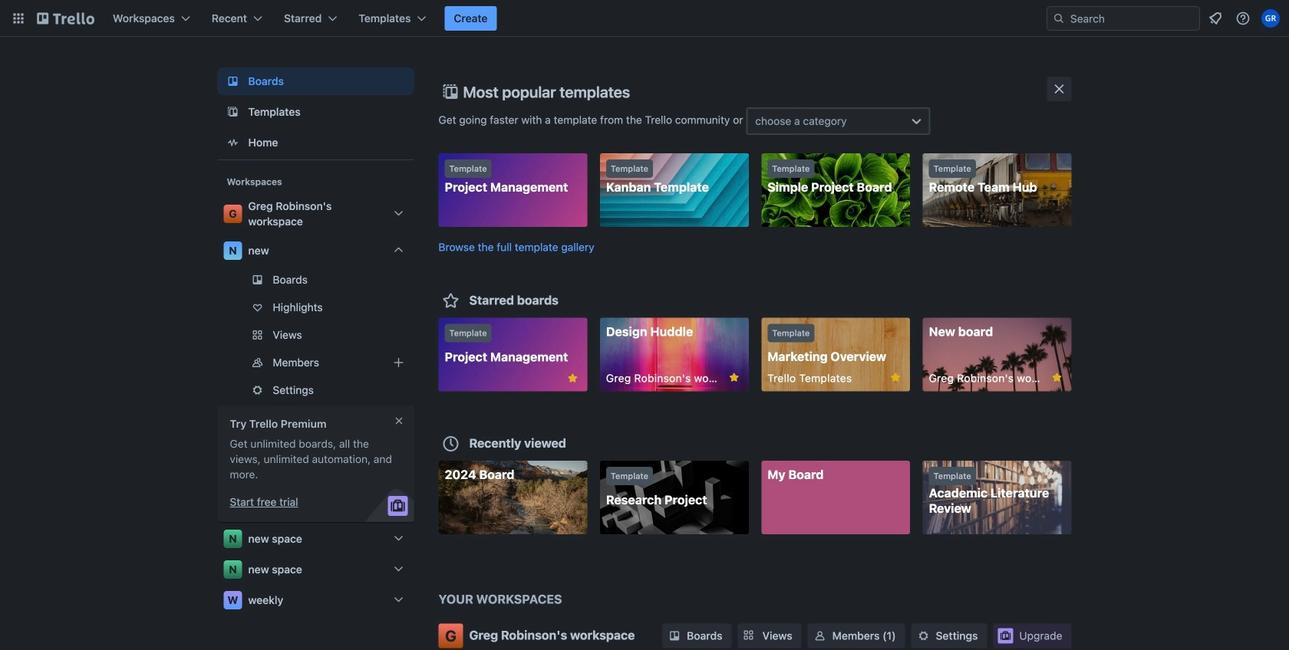 Task type: describe. For each thing, give the bounding box(es) containing it.
primary element
[[0, 0, 1289, 37]]

board image
[[224, 72, 242, 91]]

sm image
[[667, 629, 682, 644]]

Search field
[[1047, 6, 1200, 31]]

home image
[[224, 134, 242, 152]]

open information menu image
[[1236, 11, 1251, 26]]

add image
[[389, 354, 408, 372]]

0 notifications image
[[1206, 9, 1225, 28]]



Task type: vqa. For each thing, say whether or not it's contained in the screenshot.
'Create' at the left of the page
no



Task type: locate. For each thing, give the bounding box(es) containing it.
back to home image
[[37, 6, 94, 31]]

0 horizontal spatial sm image
[[812, 629, 828, 644]]

sm image
[[812, 629, 828, 644], [916, 629, 931, 644]]

1 horizontal spatial click to unstar this board. it will be removed from your starred list. image
[[727, 371, 741, 385]]

template board image
[[224, 103, 242, 121]]

1 sm image from the left
[[812, 629, 828, 644]]

0 horizontal spatial click to unstar this board. it will be removed from your starred list. image
[[566, 372, 580, 386]]

greg robinson (gregrobinson96) image
[[1262, 9, 1280, 28]]

1 horizontal spatial sm image
[[916, 629, 931, 644]]

2 sm image from the left
[[916, 629, 931, 644]]

click to unstar this board. it will be removed from your starred list. image
[[727, 371, 741, 385], [566, 372, 580, 386]]

search image
[[1053, 12, 1065, 25]]



